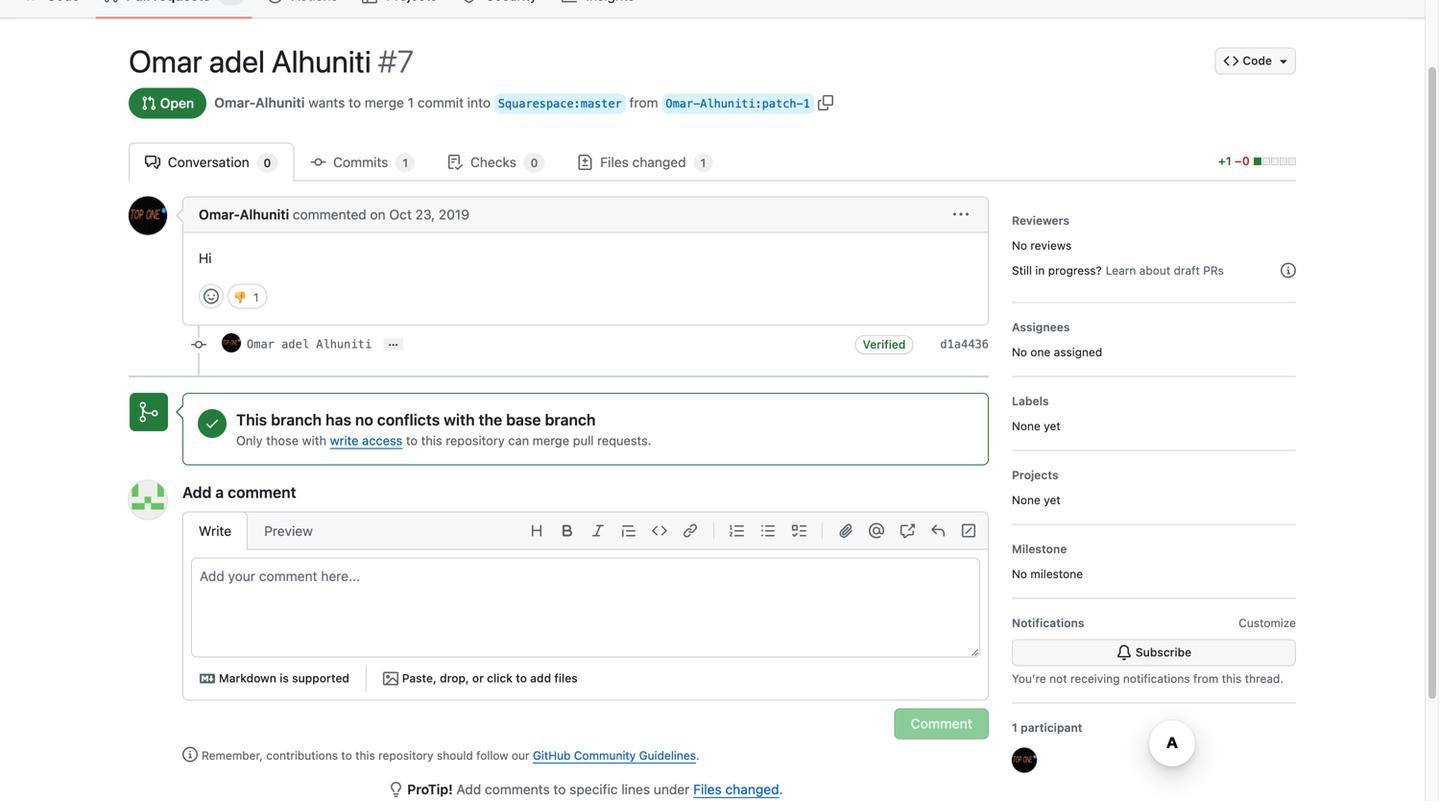 Task type: vqa. For each thing, say whether or not it's contained in the screenshot.
'Search All Issues' Text Field
no



Task type: describe. For each thing, give the bounding box(es) containing it.
click
[[487, 672, 513, 685]]

1 inside the 👎 1
[[254, 291, 259, 304]]

add a comment element
[[183, 481, 989, 739]]

write access link
[[330, 433, 403, 448]]

adel for omar adel alhuniti
[[282, 338, 309, 351]]

markdown is supported link
[[191, 665, 358, 692]]

reviews
[[1031, 239, 1072, 252]]

add a comment tab list
[[183, 512, 329, 550]]

on
[[370, 207, 386, 222]]

1 horizontal spatial files
[[694, 782, 722, 797]]

remember,
[[202, 749, 263, 762]]

1 participant
[[1012, 721, 1083, 734]]

markdown is supported
[[219, 672, 350, 685]]

learn
[[1106, 264, 1137, 277]]

into
[[468, 94, 491, 110]]

remember, contributions to this repository should follow     our github community guidelines .
[[202, 749, 700, 762]]

draft
[[1174, 264, 1201, 277]]

files
[[555, 672, 578, 685]]

23,
[[416, 207, 435, 222]]

write
[[199, 523, 232, 539]]

prs
[[1204, 264, 1225, 277]]

1 vertical spatial .
[[780, 782, 783, 797]]

no
[[355, 411, 374, 429]]

1 branch from the left
[[271, 411, 322, 429]]

no milestone
[[1012, 567, 1084, 581]]

labels
[[1012, 394, 1050, 408]]

alhuniti left … dropdown button
[[316, 338, 372, 351]]

cross reference image
[[900, 523, 915, 538]]

open
[[157, 95, 194, 111]]

adel for omar adel alhuniti #7
[[209, 43, 265, 79]]

graph image
[[562, 0, 577, 3]]

omar for omar adel alhuniti #7
[[129, 43, 202, 79]]

add a comment
[[183, 483, 296, 502]]

milestone
[[1012, 542, 1068, 556]]

still
[[1012, 264, 1033, 277]]

commented
[[293, 207, 367, 222]]

protip!
[[407, 782, 453, 797]]

…
[[388, 335, 399, 348]]

quote image
[[621, 523, 637, 538]]

conflicts
[[377, 411, 440, 429]]

👎 1
[[234, 290, 259, 305]]

1 left "commit"
[[408, 94, 414, 110]]

write tab panel
[[183, 558, 988, 700]]

select assignees element
[[1012, 318, 1297, 361]]

verified button
[[855, 335, 914, 354]]

git pull request image
[[141, 96, 157, 111]]

files changed
[[597, 154, 690, 170]]

patch-
[[762, 97, 804, 110]]

subscribe
[[1136, 646, 1192, 659]]

paste, drop, or click to add files button
[[374, 665, 587, 692]]

0 vertical spatial with
[[444, 411, 475, 429]]

this inside this branch has no conflicts with the base branch only those with write access to this repository can merge pull requests.
[[421, 433, 443, 448]]

omar adel alhuniti
[[247, 338, 372, 351]]

specific
[[570, 782, 618, 797]]

omar-alhuniti wants to merge 1 commit into squarespace : master from omar-alhuniti : patch-1
[[214, 94, 811, 110]]

learn about draft prs button
[[1106, 262, 1297, 279]]

to right the wants
[[349, 94, 361, 110]]

assigned
[[1054, 345, 1103, 359]]

wants
[[309, 94, 345, 110]]

git merge image
[[137, 401, 160, 424]]

0 vertical spatial add
[[183, 483, 212, 502]]

receiving
[[1071, 672, 1121, 685]]

play image
[[267, 0, 283, 3]]

👎
[[234, 290, 246, 305]]

merge inside this branch has no conflicts with the base branch only those with write access to this repository can merge pull requests.
[[533, 433, 570, 448]]

2 : from the left
[[756, 97, 762, 110]]

shield image
[[462, 0, 477, 3]]

notifications
[[1012, 616, 1085, 630]]

bell image
[[1117, 645, 1132, 660]]

add or remove reactions image
[[204, 289, 219, 304]]

+1
[[1219, 154, 1232, 168]]

commits
[[330, 154, 392, 170]]

omar- inside "omar-alhuniti wants to merge 1 commit into squarespace : master from omar-alhuniti : patch-1"
[[666, 97, 700, 110]]

omar adel alhuniti #7
[[129, 43, 414, 79]]

table image
[[362, 0, 378, 3]]

no for no reviews
[[1012, 239, 1028, 252]]

community
[[574, 749, 636, 762]]

paste,
[[402, 672, 437, 685]]

0 horizontal spatial from
[[630, 94, 659, 110]]

assignees
[[1012, 320, 1070, 334]]

customize
[[1239, 616, 1297, 630]]

omar- for omar-alhuniti commented on oct 23, 2019
[[199, 207, 240, 222]]

or
[[472, 672, 484, 685]]

guidelines
[[639, 749, 696, 762]]

diff ignored image
[[962, 523, 977, 538]]

should
[[437, 749, 473, 762]]

alhuniti left commented
[[240, 207, 289, 222]]

@omar alhuniti image
[[222, 333, 241, 353]]

1 vertical spatial info image
[[183, 747, 198, 762]]

omar-alhuniti commented on oct 23, 2019
[[199, 207, 470, 222]]

@terryturtle85 image
[[129, 481, 167, 519]]

changed inside pull request tabs element
[[633, 154, 686, 170]]

follow
[[477, 749, 509, 762]]

@omar alhuniti image
[[1012, 748, 1037, 773]]

d1a4436 link
[[941, 338, 989, 351]]

0 horizontal spatial with
[[302, 433, 327, 448]]

link image
[[683, 523, 698, 538]]

write
[[330, 433, 359, 448]]

0 horizontal spatial this
[[356, 749, 375, 762]]

github community guidelines link
[[533, 749, 696, 762]]

git commit image
[[311, 155, 326, 170]]

check image
[[205, 416, 220, 431]]

in
[[1036, 264, 1045, 277]]

0 for conversation
[[264, 156, 271, 170]]

file diff image
[[578, 155, 593, 170]]

participant
[[1021, 721, 1083, 734]]

copy image
[[818, 95, 834, 110]]

projects
[[1012, 468, 1059, 482]]

verified
[[863, 338, 906, 351]]

progress?
[[1049, 264, 1102, 277]]

d1a4436
[[941, 338, 989, 351]]

to inside button
[[516, 672, 527, 685]]



Task type: locate. For each thing, give the bounding box(es) containing it.
add down should
[[457, 782, 481, 797]]

info image inside learn about draft prs button
[[1281, 263, 1297, 278]]

mention image
[[869, 523, 885, 538]]

1 horizontal spatial branch
[[545, 411, 596, 429]]

no inside select reviewers element
[[1012, 239, 1028, 252]]

0 for checks
[[531, 156, 538, 170]]

1 vertical spatial from
[[1194, 672, 1219, 685]]

1 vertical spatial no
[[1012, 345, 1028, 359]]

2 yet from the top
[[1044, 493, 1061, 507]]

still in progress?
[[1012, 264, 1102, 277]]

omar-alhuniti link down the omar adel alhuniti #7
[[214, 92, 305, 113]]

yet down projects
[[1044, 493, 1061, 507]]

changed
[[633, 154, 686, 170], [726, 782, 780, 797]]

2 vertical spatial this
[[356, 749, 375, 762]]

files
[[601, 154, 629, 170], [694, 782, 722, 797]]

omar- up hi
[[199, 207, 240, 222]]

comment
[[228, 483, 296, 502]]

omar alhuniti image
[[129, 196, 167, 235]]

1 vertical spatial repository
[[379, 749, 434, 762]]

+1 −0
[[1219, 154, 1254, 168]]

master
[[581, 97, 622, 110]]

0 vertical spatial yet
[[1044, 419, 1061, 433]]

yet inside select projects element
[[1044, 493, 1061, 507]]

1 right files changed
[[701, 156, 706, 170]]

1 horizontal spatial code image
[[652, 523, 668, 538]]

0 horizontal spatial omar
[[129, 43, 202, 79]]

hi
[[199, 250, 212, 266]]

: up file diff image at the top left of page
[[574, 97, 581, 110]]

merge
[[365, 94, 404, 110], [533, 433, 570, 448]]

select projects element
[[1012, 466, 1297, 509]]

0 vertical spatial omar
[[129, 43, 202, 79]]

yet down labels at the right
[[1044, 419, 1061, 433]]

0 right checks
[[531, 156, 538, 170]]

1 0 from the left
[[264, 156, 271, 170]]

code image
[[1224, 53, 1240, 69]]

0 vertical spatial info image
[[1281, 263, 1297, 278]]

oct
[[389, 207, 412, 222]]

1 horizontal spatial :
[[756, 97, 762, 110]]

with left the
[[444, 411, 475, 429]]

select reviewers element
[[1012, 212, 1297, 287]]

2 vertical spatial no
[[1012, 567, 1028, 581]]

none yet for labels
[[1012, 419, 1061, 433]]

1 vertical spatial add
[[457, 782, 481, 797]]

2 no from the top
[[1012, 345, 1028, 359]]

none down projects
[[1012, 493, 1041, 507]]

comment
[[911, 716, 973, 732]]

write button
[[183, 512, 248, 550]]

base
[[506, 411, 541, 429]]

branch up "pull"
[[545, 411, 596, 429]]

show options image
[[954, 207, 969, 222]]

omar up open
[[129, 43, 202, 79]]

to
[[349, 94, 361, 110], [406, 433, 418, 448], [516, 672, 527, 685], [341, 749, 352, 762], [554, 782, 566, 797]]

changed right under on the left bottom of page
[[726, 782, 780, 797]]

0 horizontal spatial repository
[[379, 749, 434, 762]]

code image
[[23, 0, 38, 3], [652, 523, 668, 538]]

git pull request image
[[103, 0, 118, 3]]

1 vertical spatial files
[[694, 782, 722, 797]]

this left thread.
[[1223, 672, 1242, 685]]

select milestones element
[[1012, 540, 1297, 583]]

0 horizontal spatial changed
[[633, 154, 686, 170]]

0 vertical spatial repository
[[446, 433, 505, 448]]

you're
[[1012, 672, 1047, 685]]

this down "conflicts"
[[421, 433, 443, 448]]

a
[[215, 483, 224, 502]]

has
[[326, 411, 352, 429]]

this
[[236, 411, 267, 429]]

omar- up pull request tabs element
[[666, 97, 700, 110]]

tasklist image
[[792, 523, 807, 538]]

files inside pull request tabs element
[[601, 154, 629, 170]]

can
[[508, 433, 529, 448]]

0 vertical spatial this
[[421, 433, 443, 448]]

this
[[421, 433, 443, 448], [1223, 672, 1242, 685], [356, 749, 375, 762]]

drop,
[[440, 672, 469, 685]]

from right master
[[630, 94, 659, 110]]

1 inside "omar-alhuniti wants to merge 1 commit into squarespace : master from omar-alhuniti : patch-1"
[[804, 97, 811, 110]]

comments
[[485, 782, 550, 797]]

learn about draft prs
[[1106, 264, 1225, 277]]

merge left "pull"
[[533, 433, 570, 448]]

omar-alhuniti link
[[214, 92, 305, 113], [199, 207, 289, 222]]

1 vertical spatial omar
[[247, 338, 275, 351]]

1 horizontal spatial changed
[[726, 782, 780, 797]]

0 horizontal spatial adel
[[209, 43, 265, 79]]

alhuniti up the wants
[[272, 43, 372, 79]]

info image right prs
[[1281, 263, 1297, 278]]

none yet
[[1012, 419, 1061, 433], [1012, 493, 1061, 507]]

yet for projects
[[1044, 493, 1061, 507]]

1 vertical spatial none yet
[[1012, 493, 1061, 507]]

italic image
[[591, 523, 606, 538]]

0 horizontal spatial add
[[183, 483, 212, 502]]

comment button
[[895, 709, 989, 739]]

1 vertical spatial changed
[[726, 782, 780, 797]]

from right the notifications
[[1194, 672, 1219, 685]]

the
[[479, 411, 503, 429]]

no inside select milestones element
[[1012, 567, 1028, 581]]

1 yet from the top
[[1044, 419, 1061, 433]]

files right under on the left bottom of page
[[694, 782, 722, 797]]

0 horizontal spatial branch
[[271, 411, 322, 429]]

none yet inside select projects element
[[1012, 493, 1061, 507]]

1 horizontal spatial 0
[[531, 156, 538, 170]]

git commit image
[[191, 337, 207, 353]]

0 horizontal spatial code image
[[23, 0, 38, 3]]

alhuniti down the omar adel alhuniti #7
[[255, 94, 305, 110]]

1 vertical spatial this
[[1223, 672, 1242, 685]]

none yet down projects
[[1012, 493, 1061, 507]]

files right file diff image at the top left of page
[[601, 154, 629, 170]]

not
[[1050, 672, 1068, 685]]

pull request tabs element
[[129, 143, 1209, 181]]

to left "specific"
[[554, 782, 566, 797]]

0 left git commit image
[[264, 156, 271, 170]]

0 horizontal spatial :
[[574, 97, 581, 110]]

1 horizontal spatial adel
[[282, 338, 309, 351]]

no one assigned
[[1012, 345, 1103, 359]]

to inside this branch has no conflicts with the base branch only those with write access to this repository can merge pull requests.
[[406, 433, 418, 448]]

1 vertical spatial adel
[[282, 338, 309, 351]]

merge down #7
[[365, 94, 404, 110]]

omar for omar adel alhuniti
[[247, 338, 275, 351]]

  text field inside write tab panel
[[192, 559, 980, 657]]

those
[[266, 433, 299, 448]]

checklist image
[[448, 155, 463, 170]]

list ordered image
[[730, 523, 745, 538]]

omar right @omar alhuniti icon
[[247, 338, 275, 351]]

conversation
[[164, 154, 253, 170]]

on oct 23, 2019 link
[[370, 207, 470, 222]]

omar-alhuniti link up hi
[[199, 207, 289, 222]]

1 vertical spatial yet
[[1044, 493, 1061, 507]]

2 none yet from the top
[[1012, 493, 1061, 507]]

  text field
[[192, 559, 980, 657]]

… button
[[384, 335, 404, 349]]

only
[[236, 433, 263, 448]]

alhuniti left patch-
[[700, 97, 756, 110]]

0 vertical spatial omar-alhuniti link
[[214, 92, 305, 113]]

0 horizontal spatial merge
[[365, 94, 404, 110]]

add left a at the left
[[183, 483, 212, 502]]

omar- for omar-alhuniti wants to merge 1 commit into squarespace : master from omar-alhuniti : patch-1
[[214, 94, 255, 110]]

list unordered image
[[761, 523, 776, 538]]

info image left remember,
[[183, 747, 198, 762]]

1 right commits
[[403, 156, 408, 170]]

markdown image
[[200, 671, 215, 686]]

with
[[444, 411, 475, 429], [302, 433, 327, 448]]

0 vertical spatial files
[[601, 154, 629, 170]]

0 vertical spatial changed
[[633, 154, 686, 170]]

subscribe button
[[1012, 639, 1297, 666]]

yet for labels
[[1044, 419, 1061, 433]]

1 horizontal spatial repository
[[446, 433, 505, 448]]

0
[[264, 156, 271, 170], [531, 156, 538, 170]]

1 no from the top
[[1012, 239, 1028, 252]]

supported
[[292, 672, 350, 685]]

0 vertical spatial .
[[696, 749, 700, 762]]

code image left git pull request icon
[[23, 0, 38, 3]]

access
[[362, 433, 403, 448]]

#7
[[378, 43, 414, 79]]

comment discussion image
[[145, 155, 160, 170]]

paste, drop, or click to add files
[[402, 672, 578, 685]]

to right contributions
[[341, 749, 352, 762]]

no up still
[[1012, 239, 1028, 252]]

changed right file diff image at the top left of page
[[633, 154, 686, 170]]

branch up the those
[[271, 411, 322, 429]]

this right contributions
[[356, 749, 375, 762]]

none for labels
[[1012, 419, 1041, 433]]

repository up light bulb icon
[[379, 749, 434, 762]]

0 horizontal spatial .
[[696, 749, 700, 762]]

reply image
[[931, 523, 946, 538]]

preview
[[264, 523, 313, 539]]

repository inside this branch has no conflicts with the base branch only those with write access to this repository can merge pull requests.
[[446, 433, 505, 448]]

0 horizontal spatial 0
[[264, 156, 271, 170]]

1 none yet from the top
[[1012, 419, 1061, 433]]

our
[[512, 749, 530, 762]]

1 up @omar alhuniti image
[[1012, 721, 1018, 734]]

none for projects
[[1012, 493, 1041, 507]]

0 vertical spatial from
[[630, 94, 659, 110]]

info image
[[1281, 263, 1297, 278], [183, 747, 198, 762]]

to down "conflicts"
[[406, 433, 418, 448]]

none
[[1012, 419, 1041, 433], [1012, 493, 1041, 507]]

1 vertical spatial merge
[[533, 433, 570, 448]]

1 horizontal spatial omar
[[247, 338, 275, 351]]

0 vertical spatial code image
[[23, 0, 38, 3]]

: left copy image
[[756, 97, 762, 110]]

omar
[[129, 43, 202, 79], [247, 338, 275, 351]]

omar adel alhuniti link
[[247, 338, 372, 351]]

protip! add comments to specific lines under files changed .
[[407, 782, 783, 797]]

no
[[1012, 239, 1028, 252], [1012, 345, 1028, 359], [1012, 567, 1028, 581]]

none yet for projects
[[1012, 493, 1061, 507]]

repository down the
[[446, 433, 505, 448]]

1 vertical spatial omar-alhuniti link
[[199, 207, 289, 222]]

0 horizontal spatial info image
[[183, 747, 198, 762]]

1 vertical spatial code image
[[652, 523, 668, 538]]

from
[[630, 94, 659, 110], [1194, 672, 1219, 685]]

add
[[530, 672, 551, 685]]

light bulb image
[[388, 782, 404, 797]]

1 horizontal spatial info image
[[1281, 263, 1297, 278]]

none inside select projects element
[[1012, 493, 1041, 507]]

with left write
[[302, 433, 327, 448]]

heading image
[[529, 523, 545, 538]]

none down labels at the right
[[1012, 419, 1041, 433]]

reviewers
[[1012, 214, 1070, 227]]

no left one
[[1012, 345, 1028, 359]]

triangle down image
[[1277, 53, 1292, 69]]

code
[[1244, 54, 1273, 67]]

0 vertical spatial none yet
[[1012, 419, 1061, 433]]

no for no milestone
[[1012, 567, 1028, 581]]

to left add
[[516, 672, 527, 685]]

0 vertical spatial none
[[1012, 419, 1041, 433]]

image image
[[383, 671, 398, 686]]

1 vertical spatial none
[[1012, 493, 1041, 507]]

0 vertical spatial no
[[1012, 239, 1028, 252]]

1 horizontal spatial .
[[780, 782, 783, 797]]

0 vertical spatial adel
[[209, 43, 265, 79]]

code image left link 'image'
[[652, 523, 668, 538]]

:
[[574, 97, 581, 110], [756, 97, 762, 110]]

about
[[1140, 264, 1171, 277]]

contributions
[[266, 749, 338, 762]]

2 0 from the left
[[531, 156, 538, 170]]

omar-alhuniti link for commented
[[199, 207, 289, 222]]

no inside "select assignees" element
[[1012, 345, 1028, 359]]

1 horizontal spatial add
[[457, 782, 481, 797]]

3 no from the top
[[1012, 567, 1028, 581]]

0 horizontal spatial files
[[601, 154, 629, 170]]

1 : from the left
[[574, 97, 581, 110]]

−0
[[1235, 154, 1250, 168]]

1 right 👎
[[254, 291, 259, 304]]

lines
[[622, 782, 650, 797]]

no down milestone
[[1012, 567, 1028, 581]]

2 horizontal spatial this
[[1223, 672, 1242, 685]]

squarespace
[[498, 97, 574, 110]]

1 horizontal spatial with
[[444, 411, 475, 429]]

paperclip image
[[839, 523, 854, 538]]

bold image
[[560, 523, 575, 538]]

alhuniti inside "omar-alhuniti wants to merge 1 commit into squarespace : master from omar-alhuniti : patch-1"
[[700, 97, 756, 110]]

none yet down labels at the right
[[1012, 419, 1061, 433]]

1 horizontal spatial merge
[[533, 433, 570, 448]]

requests.
[[598, 433, 652, 448]]

this branch has no conflicts with the base branch only those with write access to this repository can merge pull requests.
[[236, 411, 652, 448]]

thread.
[[1246, 672, 1284, 685]]

1 left copy image
[[804, 97, 811, 110]]

2 branch from the left
[[545, 411, 596, 429]]

1 horizontal spatial from
[[1194, 672, 1219, 685]]

omar-alhuniti link for wants to merge
[[214, 92, 305, 113]]

2 none from the top
[[1012, 493, 1041, 507]]

omar- down the omar adel alhuniti #7
[[214, 94, 255, 110]]

0 vertical spatial merge
[[365, 94, 404, 110]]

no for no one assigned
[[1012, 345, 1028, 359]]

add or remove reactions element
[[199, 284, 224, 309]]

no reviews
[[1012, 239, 1072, 252]]

1 vertical spatial with
[[302, 433, 327, 448]]

markdown
[[219, 672, 277, 685]]

1 none from the top
[[1012, 419, 1041, 433]]

1 horizontal spatial this
[[421, 433, 443, 448]]

.
[[696, 749, 700, 762], [780, 782, 783, 797]]

pull
[[573, 433, 594, 448]]



